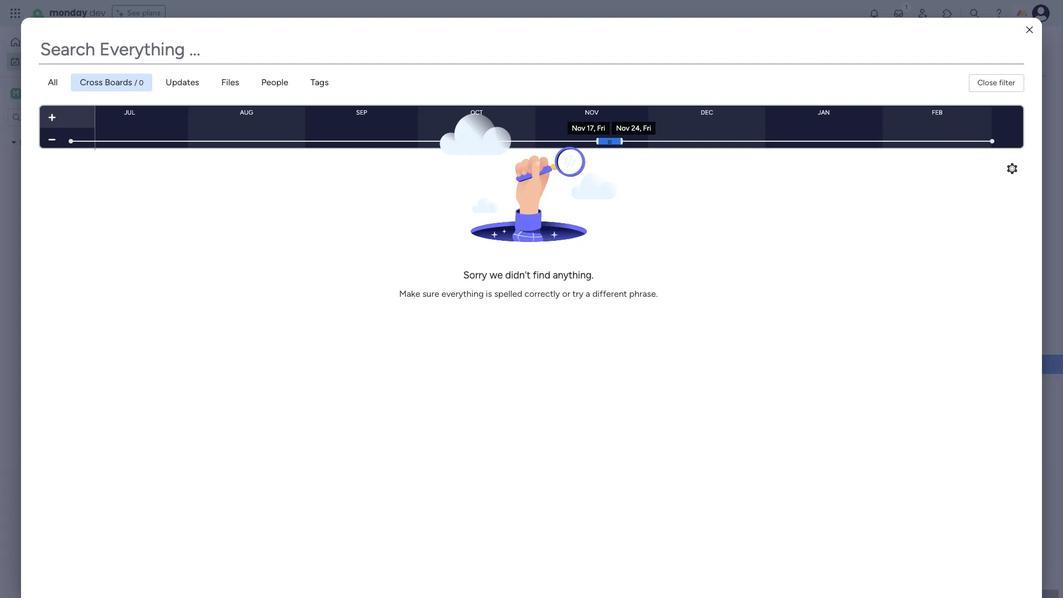 Task type: describe. For each thing, give the bounding box(es) containing it.
updates
[[166, 77, 199, 88]]

my scrum team list box
[[0, 131, 141, 414]]

dev
[[89, 7, 105, 19]]

phrase.
[[630, 289, 658, 299]]

sure
[[423, 289, 440, 299]]

dapulse settings image
[[1007, 162, 1018, 176]]

team
[[56, 138, 73, 147]]

cross boards / 0
[[80, 77, 144, 88]]

my work
[[24, 56, 54, 66]]

jan
[[818, 109, 830, 116]]

anything.
[[553, 269, 594, 281]]

/ for boards
[[134, 79, 137, 87]]

customize button
[[353, 89, 413, 106]]

is
[[486, 289, 493, 299]]

make
[[400, 289, 421, 299]]

see plans
[[127, 8, 161, 18]]

team
[[40, 88, 62, 98]]

tags
[[311, 77, 329, 88]]

my for my work
[[24, 56, 35, 66]]

different
[[593, 289, 628, 299]]

2 public board image from the top
[[24, 250, 34, 261]]

filter
[[999, 78, 1016, 88]]

close filter
[[978, 78, 1016, 88]]

nov 17, fri
[[572, 124, 605, 132]]

24,
[[631, 124, 642, 132]]

past dates / 0 items
[[187, 138, 276, 152]]

past
[[187, 138, 208, 152]]

customize
[[371, 92, 408, 102]]

0 vertical spatial items
[[330, 92, 349, 102]]

people
[[261, 77, 288, 88]]

my work
[[166, 42, 240, 67]]

tags link
[[302, 74, 338, 91]]

nov for nov 24, fri
[[616, 124, 630, 132]]

my team
[[25, 88, 62, 98]]

home button
[[7, 33, 119, 51]]

monday
[[49, 7, 87, 19]]

Search in workspace field
[[23, 111, 92, 124]]

done
[[310, 92, 328, 102]]

maria williams image
[[1032, 4, 1050, 22]]

oct
[[471, 109, 483, 116]]

feb
[[932, 109, 943, 116]]

notifications image
[[869, 8, 880, 19]]

see
[[127, 8, 140, 18]]

my for my scrum team
[[20, 138, 31, 147]]

jul
[[124, 109, 135, 116]]

files link
[[213, 74, 248, 91]]

work
[[37, 56, 54, 66]]

aug
[[240, 109, 253, 116]]

hide done items
[[292, 92, 349, 102]]

nov
[[585, 109, 599, 116]]

sorry
[[464, 269, 488, 281]]

boards
[[105, 77, 132, 88]]

correctly
[[525, 289, 561, 299]]

cross
[[80, 77, 103, 88]]

my for my team
[[25, 88, 38, 98]]

workspace selection element
[[11, 87, 63, 100]]

/ for dates
[[242, 138, 247, 152]]

people link
[[253, 74, 297, 91]]

my scrum team
[[20, 138, 73, 147]]

plans
[[142, 8, 161, 18]]



Task type: vqa. For each thing, say whether or not it's contained in the screenshot.
rightmost /
yes



Task type: locate. For each thing, give the bounding box(es) containing it.
or
[[563, 289, 571, 299]]

0 inside the past dates / 0 items
[[250, 141, 255, 151]]

my
[[166, 42, 192, 67], [24, 56, 35, 66], [25, 88, 38, 98], [20, 138, 31, 147]]

1 vertical spatial public board image
[[24, 250, 34, 261]]

None search field
[[163, 89, 268, 106]]

0 for cross boards
[[139, 79, 144, 87]]

0 right boards
[[139, 79, 144, 87]]

2 nov from the left
[[616, 124, 630, 132]]

1 nov from the left
[[572, 124, 585, 132]]

0 vertical spatial /
[[134, 79, 137, 87]]

a
[[586, 289, 591, 299]]

0 vertical spatial public board image
[[24, 156, 34, 166]]

1 horizontal spatial /
[[242, 138, 247, 152]]

all link
[[39, 74, 67, 91]]

1 horizontal spatial nov
[[616, 124, 630, 132]]

0 horizontal spatial fri
[[597, 124, 605, 132]]

0 horizontal spatial items
[[257, 141, 276, 151]]

my right caret down image
[[20, 138, 31, 147]]

1 vertical spatial items
[[257, 141, 276, 151]]

workspace image
[[11, 87, 22, 99]]

help image
[[994, 8, 1005, 19]]

items right done
[[330, 92, 349, 102]]

try
[[573, 289, 584, 299]]

close image
[[1027, 26, 1033, 34]]

my for my work
[[166, 42, 192, 67]]

my inside button
[[24, 56, 35, 66]]

/ right boards
[[134, 79, 137, 87]]

my inside workspace selection element
[[25, 88, 38, 98]]

1 fri from the left
[[597, 124, 605, 132]]

0 horizontal spatial nov
[[572, 124, 585, 132]]

items
[[330, 92, 349, 102], [257, 141, 276, 151]]

m
[[13, 88, 19, 98]]

search everything image
[[969, 8, 980, 19]]

find
[[533, 269, 551, 281]]

0 right dates
[[250, 141, 255, 151]]

1 horizontal spatial fri
[[643, 124, 651, 132]]

my work button
[[7, 52, 119, 70]]

1 vertical spatial 0
[[250, 141, 255, 151]]

nov 24, fri
[[616, 124, 651, 132]]

my up updates
[[166, 42, 192, 67]]

0 horizontal spatial /
[[134, 79, 137, 87]]

Search Everything ... field
[[39, 35, 1024, 63]]

files
[[221, 77, 239, 88]]

make sure everything is spelled correctly or try a different phrase.
[[400, 289, 658, 299]]

0 inside cross boards / 0
[[139, 79, 144, 87]]

nov
[[572, 124, 585, 132], [616, 124, 630, 132]]

caret down image
[[12, 138, 16, 146]]

Filter dashboard by text search field
[[163, 89, 268, 106]]

invite members image
[[918, 8, 929, 19]]

select product image
[[10, 8, 21, 19]]

1 horizontal spatial 0
[[250, 141, 255, 151]]

0 vertical spatial 0
[[139, 79, 144, 87]]

close
[[978, 78, 998, 88]]

1 horizontal spatial items
[[330, 92, 349, 102]]

1 image
[[902, 1, 912, 13]]

/ inside cross boards / 0
[[134, 79, 137, 87]]

fri right '17,'
[[597, 124, 605, 132]]

see plans button
[[112, 5, 166, 22]]

1 vertical spatial /
[[242, 138, 247, 152]]

home
[[25, 37, 47, 47]]

0 for past dates /
[[250, 141, 255, 151]]

scrum
[[32, 138, 54, 147]]

hide
[[292, 92, 308, 102]]

didn't
[[506, 269, 531, 281]]

0 horizontal spatial 0
[[139, 79, 144, 87]]

public board image
[[24, 156, 34, 166], [24, 250, 34, 261]]

items inside the past dates / 0 items
[[257, 141, 276, 151]]

fri for nov 17, fri
[[597, 124, 605, 132]]

my inside list box
[[20, 138, 31, 147]]

fri right 24,
[[643, 124, 651, 132]]

we
[[490, 269, 503, 281]]

inbox image
[[893, 8, 904, 19]]

spelled
[[495, 289, 523, 299]]

all
[[48, 77, 58, 88]]

close filter button
[[969, 74, 1024, 92]]

0
[[139, 79, 144, 87], [250, 141, 255, 151]]

nov left '17,'
[[572, 124, 585, 132]]

work
[[196, 42, 240, 67]]

sep
[[356, 109, 367, 116]]

my right workspace icon
[[25, 88, 38, 98]]

None field
[[39, 35, 1024, 63]]

sorry we didn't find anything.
[[464, 269, 594, 281]]

dapulse add image
[[48, 114, 56, 122]]

everything
[[442, 289, 484, 299]]

1 public board image from the top
[[24, 156, 34, 166]]

2 fri from the left
[[643, 124, 651, 132]]

items right dates
[[257, 141, 276, 151]]

nov left 24,
[[616, 124, 630, 132]]

17,
[[587, 124, 596, 132]]

apps image
[[942, 8, 953, 19]]

dec
[[701, 109, 713, 116]]

search image
[[254, 93, 263, 102]]

monday dev
[[49, 7, 105, 19]]

dates
[[211, 138, 240, 152]]

fri for nov 24, fri
[[643, 124, 651, 132]]

fri
[[597, 124, 605, 132], [643, 124, 651, 132]]

dapulse minus image
[[48, 136, 55, 144]]

option
[[0, 132, 141, 135]]

/
[[134, 79, 137, 87], [242, 138, 247, 152]]

/ right dates
[[242, 138, 247, 152]]

nov for nov 17, fri
[[572, 124, 585, 132]]

my left work
[[24, 56, 35, 66]]

updates link
[[157, 74, 208, 91]]



